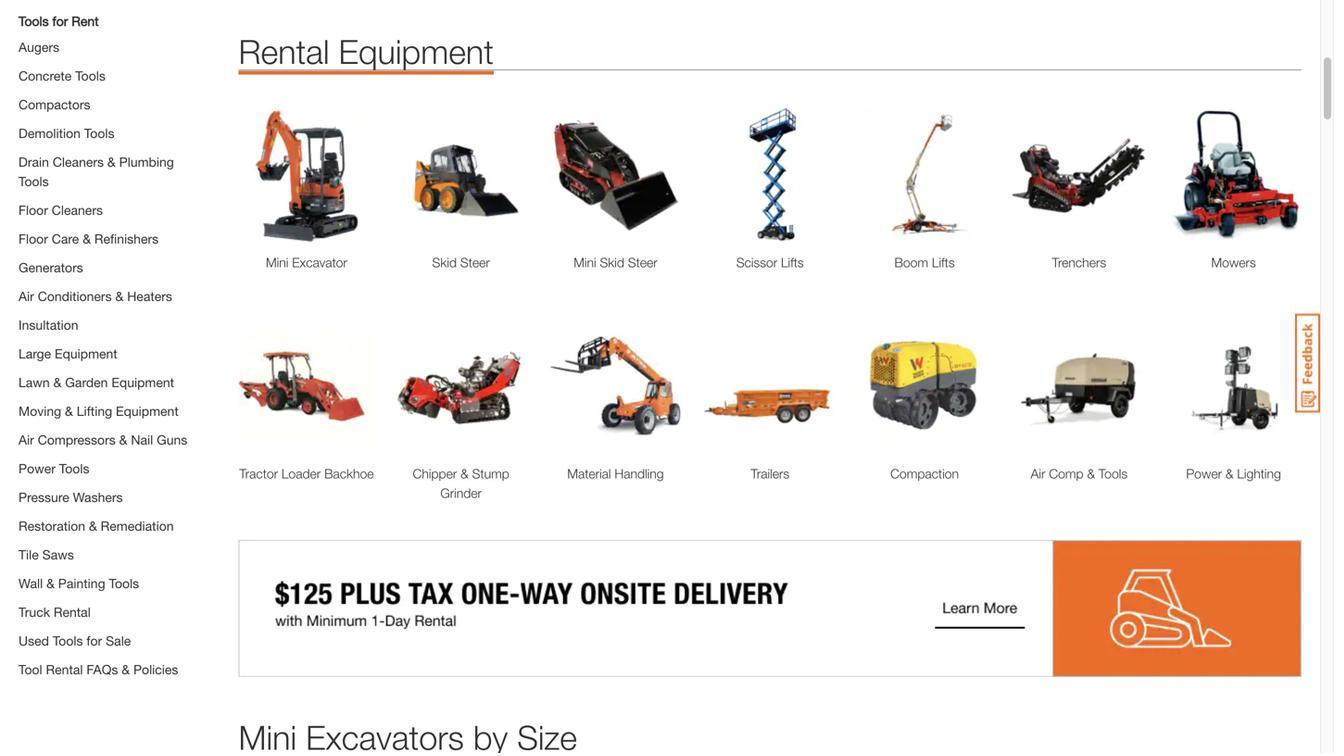 Task type: vqa. For each thing, say whether or not it's contained in the screenshot.
Trenchers
yes



Task type: describe. For each thing, give the bounding box(es) containing it.
power for power tools
[[19, 461, 56, 476]]

lifts for boom lifts
[[932, 255, 955, 270]]

pressure
[[19, 490, 69, 505]]

augers
[[19, 39, 59, 54]]

material handling image
[[548, 319, 684, 455]]

lighting
[[1237, 466, 1281, 481]]

compactors link
[[19, 97, 90, 112]]

floor care & refinishers
[[19, 231, 159, 246]]

tractor loader backhoe
[[239, 466, 374, 481]]

& right comp
[[1087, 466, 1095, 481]]

large equipment
[[19, 346, 117, 361]]

tools right comp
[[1099, 466, 1128, 481]]

air comp & tools link
[[1011, 464, 1147, 484]]

guns
[[157, 432, 187, 447]]

trenchers link
[[1011, 253, 1147, 272]]

air for air conditioners & heaters
[[19, 288, 34, 304]]

tractor loader image
[[239, 319, 375, 455]]

demolition tools link
[[19, 125, 114, 141]]

& right wall
[[46, 576, 55, 591]]

pressure washers
[[19, 490, 123, 505]]

floor cleaners
[[19, 202, 103, 218]]

tile saws link
[[19, 547, 74, 562]]

truck rental
[[19, 604, 91, 620]]

scissor lifts image
[[702, 108, 838, 244]]

sale
[[106, 633, 131, 648]]

concrete tools
[[19, 68, 106, 83]]

0 vertical spatial rental
[[239, 31, 329, 71]]

lawn & garden equipment
[[19, 375, 174, 390]]

wall & painting tools link
[[19, 576, 139, 591]]

tool
[[19, 662, 42, 677]]

demolition tools
[[19, 125, 114, 141]]

power & lighting link
[[1166, 464, 1302, 484]]

skid steer
[[432, 255, 490, 270]]

2 skid from the left
[[600, 255, 624, 270]]

policies
[[133, 662, 178, 677]]

material handling
[[567, 466, 664, 481]]

tools up augers link
[[19, 13, 49, 29]]

0 horizontal spatial for
[[52, 13, 68, 29]]

tools up drain cleaners & plumbing tools link
[[84, 125, 114, 141]]

boom lifts
[[895, 255, 955, 270]]

nail
[[131, 432, 153, 447]]

large
[[19, 346, 51, 361]]

cleaners for floor
[[52, 202, 103, 218]]

power tools
[[19, 461, 89, 476]]

concrete
[[19, 68, 72, 83]]

& left lighting
[[1226, 466, 1234, 481]]

boom lifts link
[[857, 253, 993, 272]]

moving
[[19, 403, 61, 419]]

backhoe
[[324, 466, 374, 481]]

power & lighting image
[[1166, 319, 1302, 455]]

comp
[[1049, 466, 1084, 481]]

chipper & stump grinder
[[413, 466, 509, 501]]

generators
[[19, 260, 83, 275]]

restoration & remediation link
[[19, 518, 174, 534]]

boom lifts image
[[857, 108, 993, 244]]

scissor lifts link
[[702, 253, 838, 272]]

& right the "lawn"
[[53, 375, 62, 390]]

mowers
[[1212, 255, 1256, 270]]

floor cleaners link
[[19, 202, 103, 218]]

handling
[[615, 466, 664, 481]]

remediation
[[101, 518, 174, 534]]

compaction
[[891, 466, 959, 481]]

tool rental faqs & policies
[[19, 662, 178, 677]]

skid steer image
[[393, 108, 529, 244]]

air conditioners & heaters link
[[19, 288, 172, 304]]

rental for tool rental faqs & policies
[[46, 662, 83, 677]]

plumbing
[[119, 154, 174, 169]]

lawn & garden equipment link
[[19, 375, 174, 390]]

garden
[[65, 375, 108, 390]]

& left the nail
[[119, 432, 127, 447]]

mini skid steer image
[[548, 108, 684, 244]]

floor for floor care & refinishers
[[19, 231, 48, 246]]

& left heaters
[[115, 288, 124, 304]]

material handling link
[[548, 464, 684, 484]]

trenchers image
[[1011, 108, 1147, 244]]

chipper & stump grinder link
[[393, 464, 529, 503]]

tractor
[[239, 466, 278, 481]]

$125 plus banner image
[[239, 540, 1302, 678]]

used tools for sale
[[19, 633, 131, 648]]

concrete tools link
[[19, 68, 106, 83]]

conditioners
[[38, 288, 112, 304]]

trailers link
[[702, 464, 838, 484]]

tool rental faqs & policies link
[[19, 662, 178, 677]]

scissor
[[737, 255, 778, 270]]

& right care
[[83, 231, 91, 246]]

material
[[567, 466, 611, 481]]

stump
[[472, 466, 509, 481]]

mowers link
[[1166, 253, 1302, 272]]

tools for rent
[[19, 13, 99, 29]]

refinishers
[[94, 231, 159, 246]]

tractor loader backhoe link
[[239, 464, 375, 484]]

floor for floor cleaners
[[19, 202, 48, 218]]

drain cleaners & plumbing tools link
[[19, 154, 174, 189]]

loader
[[282, 466, 321, 481]]

lawn
[[19, 375, 50, 390]]

wall & painting tools
[[19, 576, 139, 591]]

scissor lifts
[[737, 255, 804, 270]]

tools down 'truck rental' link
[[53, 633, 83, 648]]

generators link
[[19, 260, 83, 275]]

mini excavator
[[266, 255, 347, 270]]

heaters
[[127, 288, 172, 304]]

mini excavator link
[[239, 253, 375, 272]]



Task type: locate. For each thing, give the bounding box(es) containing it.
1 vertical spatial air
[[19, 432, 34, 447]]

power up pressure at left
[[19, 461, 56, 476]]

air compressors & nail guns
[[19, 432, 187, 447]]

2 vertical spatial rental
[[46, 662, 83, 677]]

1 skid from the left
[[432, 255, 457, 270]]

painting
[[58, 576, 105, 591]]

mini excavator image
[[239, 108, 375, 244]]

grinder
[[441, 485, 482, 501]]

air comp & tools
[[1031, 466, 1128, 481]]

power left lighting
[[1186, 466, 1222, 481]]

mini for mini skid steer
[[574, 255, 596, 270]]

rental
[[239, 31, 329, 71], [54, 604, 91, 620], [46, 662, 83, 677]]

1 horizontal spatial mini
[[574, 255, 596, 270]]

floor care & refinishers link
[[19, 231, 159, 246]]

moving & lifting equipment link
[[19, 403, 179, 419]]

rental for truck rental
[[54, 604, 91, 620]]

cleaners for drain
[[53, 154, 104, 169]]

steer down mini skid steer image at the top of the page
[[628, 255, 658, 270]]

1 steer from the left
[[460, 255, 490, 270]]

moving & lifting equipment
[[19, 403, 179, 419]]

air for air compressors & nail guns
[[19, 432, 34, 447]]

mini for mini excavator
[[266, 255, 288, 270]]

augers link
[[19, 39, 59, 54]]

cleaners up the floor care & refinishers
[[52, 202, 103, 218]]

skid down mini skid steer image at the top of the page
[[600, 255, 624, 270]]

insultation link
[[19, 317, 78, 332]]

wall
[[19, 576, 43, 591]]

large equipment link
[[19, 346, 117, 361]]

1 horizontal spatial power
[[1186, 466, 1222, 481]]

1 horizontal spatial for
[[87, 633, 102, 648]]

lifts for scissor lifts
[[781, 255, 804, 270]]

steer down skid steer image
[[460, 255, 490, 270]]

mini left excavator
[[266, 255, 288, 270]]

1 vertical spatial for
[[87, 633, 102, 648]]

for
[[52, 13, 68, 29], [87, 633, 102, 648]]

0 vertical spatial air
[[19, 288, 34, 304]]

2 mini from the left
[[574, 255, 596, 270]]

truck
[[19, 604, 50, 620]]

faqs
[[87, 662, 118, 677]]

drain
[[19, 154, 49, 169]]

chipper
[[413, 466, 457, 481]]

mini skid steer link
[[548, 253, 684, 272]]

1 horizontal spatial skid
[[600, 255, 624, 270]]

pressure washers link
[[19, 490, 123, 505]]

& left plumbing
[[107, 154, 116, 169]]

tile
[[19, 547, 39, 562]]

excavator
[[292, 255, 347, 270]]

tools right painting
[[109, 576, 139, 591]]

power for power & lighting
[[1186, 466, 1222, 481]]

mini down mini skid steer image at the top of the page
[[574, 255, 596, 270]]

washers
[[73, 490, 123, 505]]

restoration & remediation
[[19, 518, 174, 534]]

tools down the compressors
[[59, 461, 89, 476]]

equipment
[[339, 31, 494, 71], [55, 346, 117, 361], [112, 375, 174, 390], [116, 403, 179, 419]]

cleaners inside the drain cleaners & plumbing tools
[[53, 154, 104, 169]]

demolition
[[19, 125, 81, 141]]

cleaners
[[53, 154, 104, 169], [52, 202, 103, 218]]

tile saws
[[19, 547, 74, 562]]

boom
[[895, 255, 929, 270]]

& up grinder
[[461, 466, 469, 481]]

air up insultation link
[[19, 288, 34, 304]]

floor left care
[[19, 231, 48, 246]]

compressors
[[38, 432, 116, 447]]

compaction image
[[857, 319, 993, 455]]

chipper image
[[393, 319, 529, 455]]

air conditioners & heaters
[[19, 288, 172, 304]]

1 vertical spatial rental
[[54, 604, 91, 620]]

0 horizontal spatial steer
[[460, 255, 490, 270]]

trenchers
[[1052, 255, 1107, 270]]

skid down skid steer image
[[432, 255, 457, 270]]

used tools for sale link
[[19, 633, 131, 648]]

air compressors & nail guns link
[[19, 432, 187, 447]]

compaction link
[[857, 464, 993, 484]]

care
[[52, 231, 79, 246]]

0 vertical spatial cleaners
[[53, 154, 104, 169]]

0 horizontal spatial skid
[[432, 255, 457, 270]]

skid steer link
[[393, 253, 529, 272]]

2 floor from the top
[[19, 231, 48, 246]]

power tools link
[[19, 461, 89, 476]]

restoration
[[19, 518, 85, 534]]

rent
[[72, 13, 99, 29]]

tools down "drain"
[[19, 174, 49, 189]]

trailers
[[751, 466, 790, 481]]

0 vertical spatial for
[[52, 13, 68, 29]]

mowers image
[[1166, 108, 1302, 244]]

air left comp
[[1031, 466, 1046, 481]]

lifts right scissor
[[781, 255, 804, 270]]

0 horizontal spatial mini
[[266, 255, 288, 270]]

tools inside the drain cleaners & plumbing tools
[[19, 174, 49, 189]]

compactors
[[19, 97, 90, 112]]

2 lifts from the left
[[932, 255, 955, 270]]

air
[[19, 288, 34, 304], [19, 432, 34, 447], [1031, 466, 1046, 481]]

cleaners down the demolition tools on the left top
[[53, 154, 104, 169]]

1 mini from the left
[[266, 255, 288, 270]]

saws
[[42, 547, 74, 562]]

trailers image
[[702, 319, 838, 455]]

1 vertical spatial cleaners
[[52, 202, 103, 218]]

0 horizontal spatial lifts
[[781, 255, 804, 270]]

2 vertical spatial air
[[1031, 466, 1046, 481]]

lifting
[[77, 403, 112, 419]]

1 vertical spatial floor
[[19, 231, 48, 246]]

1 horizontal spatial steer
[[628, 255, 658, 270]]

& inside the drain cleaners & plumbing tools
[[107, 154, 116, 169]]

air comp & tools image
[[1011, 319, 1147, 455]]

& left lifting
[[65, 403, 73, 419]]

floor
[[19, 202, 48, 218], [19, 231, 48, 246]]

1 floor from the top
[[19, 202, 48, 218]]

0 vertical spatial floor
[[19, 202, 48, 218]]

for left rent
[[52, 13, 68, 29]]

tools right concrete
[[75, 68, 106, 83]]

skid
[[432, 255, 457, 270], [600, 255, 624, 270]]

air for air comp & tools
[[1031, 466, 1046, 481]]

0 horizontal spatial power
[[19, 461, 56, 476]]

lifts
[[781, 255, 804, 270], [932, 255, 955, 270]]

lifts right boom
[[932, 255, 955, 270]]

air down moving
[[19, 432, 34, 447]]

& inside chipper & stump grinder
[[461, 466, 469, 481]]

for left sale
[[87, 633, 102, 648]]

feedback link image
[[1295, 313, 1320, 413]]

used
[[19, 633, 49, 648]]

power & lighting
[[1186, 466, 1281, 481]]

drain cleaners & plumbing tools
[[19, 154, 174, 189]]

& right faqs on the left of the page
[[122, 662, 130, 677]]

2 steer from the left
[[628, 255, 658, 270]]

mini skid steer
[[574, 255, 658, 270]]

insultation
[[19, 317, 78, 332]]

mini inside 'link'
[[266, 255, 288, 270]]

1 horizontal spatial lifts
[[932, 255, 955, 270]]

floor down "drain"
[[19, 202, 48, 218]]

steer
[[460, 255, 490, 270], [628, 255, 658, 270]]

& down washers
[[89, 518, 97, 534]]

1 lifts from the left
[[781, 255, 804, 270]]

&
[[107, 154, 116, 169], [83, 231, 91, 246], [115, 288, 124, 304], [53, 375, 62, 390], [65, 403, 73, 419], [119, 432, 127, 447], [461, 466, 469, 481], [1087, 466, 1095, 481], [1226, 466, 1234, 481], [89, 518, 97, 534], [46, 576, 55, 591], [122, 662, 130, 677]]



